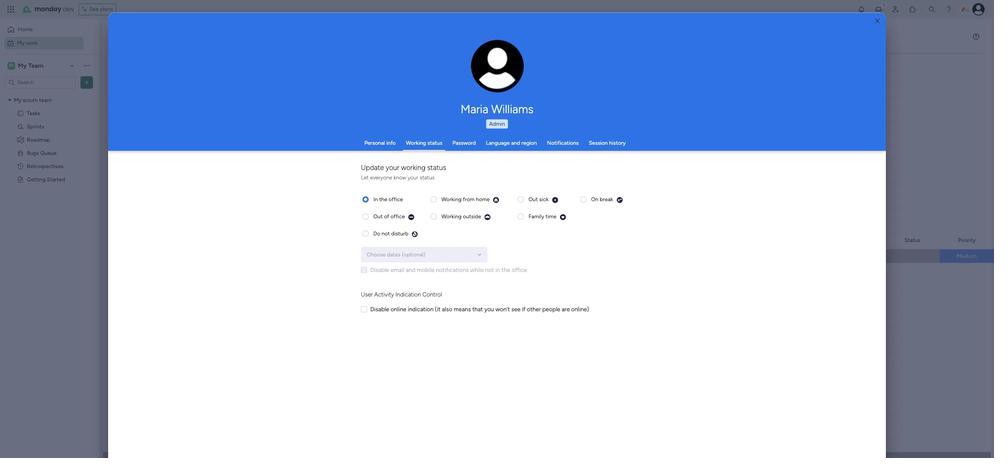 Task type: describe. For each thing, give the bounding box(es) containing it.
other
[[527, 306, 541, 313]]

know
[[394, 174, 407, 181]]

also
[[442, 306, 453, 313]]

my work
[[17, 40, 38, 46]]

this week / 0 items
[[131, 153, 191, 163]]

people
[[543, 306, 561, 313]]

working
[[401, 163, 426, 172]]

out sick
[[529, 196, 549, 203]]

0
[[173, 155, 176, 162]]

won't
[[496, 306, 510, 313]]

personal info
[[365, 139, 396, 146]]

home button
[[5, 23, 84, 36]]

language and region link
[[486, 139, 537, 146]]

user
[[361, 291, 373, 298]]

bugs queue
[[27, 150, 57, 156]]

see plans
[[89, 6, 113, 12]]

that
[[473, 306, 483, 313]]

in the office
[[374, 196, 403, 203]]

working for working outside
[[442, 213, 462, 220]]

from
[[463, 196, 475, 203]]

Search in workspace field
[[16, 78, 65, 87]]

language
[[486, 139, 510, 146]]

activity
[[375, 291, 394, 298]]

1 image
[[881, 0, 888, 9]]

week
[[147, 153, 165, 163]]

choose
[[367, 251, 386, 258]]

disable for disable online indication (it also means that you won't see if other people are online)
[[371, 306, 390, 313]]

close image
[[876, 18, 880, 24]]

Filter dashboard by text search field
[[115, 62, 188, 75]]

notifications link
[[548, 139, 579, 146]]

personal
[[365, 139, 385, 146]]

user activity indication control
[[361, 291, 442, 298]]

caret down image
[[8, 97, 11, 103]]

see
[[89, 6, 99, 12]]

retrospectives
[[27, 163, 64, 170]]

notifications image
[[858, 5, 866, 13]]

invite members image
[[893, 5, 900, 13]]

office for in the office
[[389, 196, 403, 203]]

disturb
[[392, 230, 409, 237]]

you
[[485, 306, 494, 313]]

see plans button
[[79, 4, 116, 15]]

preview image for working outside
[[485, 214, 491, 221]]

sick
[[540, 196, 549, 203]]

team
[[28, 62, 43, 69]]

2 vertical spatial status
[[420, 174, 435, 181]]

m
[[9, 62, 14, 69]]

public board image for tasks
[[17, 110, 24, 117]]

my work button
[[5, 37, 84, 49]]

home
[[476, 196, 490, 203]]

plans
[[100, 6, 113, 12]]

do not disturb
[[374, 230, 409, 237]]

out of office
[[374, 213, 405, 220]]

2 vertical spatial office
[[512, 266, 527, 273]]

indication
[[396, 291, 421, 298]]

online
[[391, 306, 407, 313]]

disable for disable email and mobile notifications while not in the office
[[371, 266, 390, 273]]

sprints
[[27, 123, 44, 130]]

profile
[[500, 70, 514, 76]]

while
[[471, 266, 484, 273]]

0 vertical spatial the
[[380, 196, 388, 203]]

change
[[481, 70, 499, 76]]

language and region
[[486, 139, 537, 146]]

preview image for family time
[[560, 214, 567, 221]]

password
[[453, 139, 476, 146]]

see
[[512, 306, 521, 313]]

preview image for out sick
[[552, 197, 559, 203]]

means
[[454, 306, 471, 313]]

preview image for out of office
[[408, 214, 415, 221]]

dev
[[63, 5, 74, 14]]

everyone
[[370, 174, 393, 181]]

getting
[[27, 176, 46, 183]]

(it
[[435, 306, 441, 313]]

work
[[26, 40, 38, 46]]

family time
[[529, 213, 557, 220]]

disable email and mobile notifications while not in the office
[[371, 266, 527, 273]]

of
[[384, 213, 390, 220]]

0 vertical spatial and
[[512, 139, 521, 146]]

select product image
[[7, 5, 15, 13]]

maria
[[461, 102, 489, 116]]



Task type: locate. For each thing, give the bounding box(es) containing it.
items
[[177, 155, 191, 162]]

0 vertical spatial my
[[17, 40, 25, 46]]

picture
[[490, 77, 506, 83]]

public board image
[[17, 110, 24, 117], [17, 176, 24, 183]]

time
[[546, 213, 557, 220]]

update
[[361, 163, 384, 172]]

0 horizontal spatial out
[[374, 213, 383, 220]]

office up out of office
[[389, 196, 403, 203]]

preview image up disturb
[[408, 214, 415, 221]]

0 vertical spatial your
[[386, 163, 400, 172]]

1 vertical spatial disable
[[371, 306, 390, 313]]

1 preview image from the left
[[493, 197, 500, 203]]

list box
[[0, 92, 99, 291]]

maria williams
[[461, 102, 534, 116]]

public board image left the tasks
[[17, 110, 24, 117]]

working for working from home
[[442, 196, 462, 203]]

started
[[47, 176, 65, 183]]

not right "do"
[[382, 230, 390, 237]]

team
[[39, 97, 52, 103]]

0 vertical spatial status
[[428, 139, 443, 146]]

preview image
[[408, 214, 415, 221], [485, 214, 491, 221], [560, 214, 567, 221], [412, 231, 418, 238]]

2 preview image from the left
[[552, 197, 559, 203]]

apps image
[[910, 5, 917, 13]]

control
[[423, 291, 442, 298]]

session
[[589, 139, 608, 146]]

1 horizontal spatial out
[[529, 196, 538, 203]]

public board image left getting on the top
[[17, 176, 24, 183]]

choose dates (optional)
[[367, 251, 426, 258]]

option
[[0, 93, 99, 95]]

status right working
[[428, 163, 447, 172]]

2 public board image from the top
[[17, 176, 24, 183]]

3 preview image from the left
[[617, 197, 623, 203]]

my
[[17, 40, 25, 46], [18, 62, 27, 69], [14, 97, 21, 103]]

0 vertical spatial out
[[529, 196, 538, 203]]

your
[[386, 163, 400, 172], [408, 174, 419, 181]]

password link
[[453, 139, 476, 146]]

your down working
[[408, 174, 419, 181]]

outside
[[463, 213, 482, 220]]

1 horizontal spatial your
[[408, 174, 419, 181]]

1 vertical spatial out
[[374, 213, 383, 220]]

0 horizontal spatial not
[[382, 230, 390, 237]]

status down working
[[420, 174, 435, 181]]

personal info link
[[365, 139, 396, 146]]

bugs
[[27, 150, 39, 156]]

your up know at the left top
[[386, 163, 400, 172]]

0 vertical spatial disable
[[371, 266, 390, 273]]

priority
[[959, 237, 976, 243]]

office right in
[[512, 266, 527, 273]]

preview image right time
[[560, 214, 567, 221]]

disable online indication (it also means that you won't see if other people are online)
[[371, 306, 589, 313]]

inbox image
[[875, 5, 883, 13]]

/
[[167, 153, 171, 163]]

notifications
[[436, 266, 469, 273]]

home
[[18, 26, 33, 33]]

online)
[[572, 306, 589, 313]]

monday
[[35, 5, 61, 14]]

0 vertical spatial not
[[382, 230, 390, 237]]

public board image for getting started
[[17, 176, 24, 183]]

out left of
[[374, 213, 383, 220]]

preview image for on break
[[617, 197, 623, 203]]

my for my work
[[17, 40, 25, 46]]

0 horizontal spatial your
[[386, 163, 400, 172]]

the
[[380, 196, 388, 203], [502, 266, 511, 273]]

my right workspace icon
[[18, 62, 27, 69]]

preview image for do not disturb
[[412, 231, 418, 238]]

1 horizontal spatial and
[[512, 139, 521, 146]]

my inside workspace selection element
[[18, 62, 27, 69]]

1 vertical spatial office
[[391, 213, 405, 220]]

working status link
[[406, 139, 443, 146]]

office
[[389, 196, 403, 203], [391, 213, 405, 220], [512, 266, 527, 273]]

let
[[361, 174, 369, 181]]

my right caret down icon at the top left of the page
[[14, 97, 21, 103]]

2 horizontal spatial preview image
[[617, 197, 623, 203]]

2 disable from the top
[[371, 306, 390, 313]]

0 horizontal spatial and
[[406, 266, 416, 273]]

indication
[[408, 306, 434, 313]]

1 vertical spatial your
[[408, 174, 419, 181]]

notifications
[[548, 139, 579, 146]]

1 horizontal spatial not
[[486, 266, 494, 273]]

status left "password"
[[428, 139, 443, 146]]

1 vertical spatial not
[[486, 266, 494, 273]]

scrum
[[23, 97, 38, 103]]

preview image
[[493, 197, 500, 203], [552, 197, 559, 203], [617, 197, 623, 203]]

working outside
[[442, 213, 482, 220]]

1 vertical spatial my
[[18, 62, 27, 69]]

0 horizontal spatial preview image
[[493, 197, 500, 203]]

1 vertical spatial and
[[406, 266, 416, 273]]

in
[[374, 196, 378, 203]]

help image
[[946, 5, 954, 13]]

2 vertical spatial working
[[442, 213, 462, 220]]

not left in
[[486, 266, 494, 273]]

this
[[131, 153, 145, 163]]

my left work
[[17, 40, 25, 46]]

1 vertical spatial status
[[428, 163, 447, 172]]

working from home
[[442, 196, 490, 203]]

1 horizontal spatial preview image
[[552, 197, 559, 203]]

0 horizontal spatial the
[[380, 196, 388, 203]]

mobile
[[417, 266, 435, 273]]

maria williams image
[[973, 3, 986, 16]]

on break
[[592, 196, 614, 203]]

my inside "button"
[[17, 40, 25, 46]]

disable down the "choose"
[[371, 266, 390, 273]]

and right email
[[406, 266, 416, 273]]

admin
[[490, 120, 505, 127]]

in
[[496, 266, 501, 273]]

preview image for working from home
[[493, 197, 500, 203]]

tasks
[[27, 110, 40, 117]]

status
[[428, 139, 443, 146], [428, 163, 447, 172], [420, 174, 435, 181]]

getting started
[[27, 176, 65, 183]]

update your working status let everyone know your status
[[361, 163, 447, 181]]

2 vertical spatial my
[[14, 97, 21, 103]]

williams
[[492, 102, 534, 116]]

0 vertical spatial working
[[406, 139, 426, 146]]

(optional)
[[402, 251, 426, 258]]

family
[[529, 213, 545, 220]]

working for working status
[[406, 139, 426, 146]]

0 vertical spatial public board image
[[17, 110, 24, 117]]

out for out sick
[[529, 196, 538, 203]]

working up working
[[406, 139, 426, 146]]

maria williams button
[[390, 102, 605, 116]]

out for out of office
[[374, 213, 383, 220]]

1 vertical spatial working
[[442, 196, 462, 203]]

email
[[391, 266, 405, 273]]

if
[[522, 306, 526, 313]]

workspace selection element
[[7, 61, 45, 70]]

region
[[522, 139, 537, 146]]

preview image right home
[[493, 197, 500, 203]]

my team
[[18, 62, 43, 69]]

history
[[610, 139, 626, 146]]

queue
[[40, 150, 57, 156]]

office for out of office
[[391, 213, 405, 220]]

info
[[387, 139, 396, 146]]

break
[[600, 196, 614, 203]]

0 vertical spatial office
[[389, 196, 403, 203]]

working status
[[406, 139, 443, 146]]

preview image right sick
[[552, 197, 559, 203]]

office right of
[[391, 213, 405, 220]]

working
[[406, 139, 426, 146], [442, 196, 462, 203], [442, 213, 462, 220]]

change profile picture button
[[471, 40, 524, 93]]

do
[[374, 230, 381, 237]]

out
[[529, 196, 538, 203], [374, 213, 383, 220]]

1 vertical spatial public board image
[[17, 176, 24, 183]]

are
[[562, 306, 570, 313]]

1 vertical spatial the
[[502, 266, 511, 273]]

1 horizontal spatial the
[[502, 266, 511, 273]]

my scrum team
[[14, 97, 52, 103]]

1 disable from the top
[[371, 266, 390, 273]]

preview image right disturb
[[412, 231, 418, 238]]

status
[[905, 237, 921, 243]]

working left outside
[[442, 213, 462, 220]]

working left the from
[[442, 196, 462, 203]]

session history link
[[589, 139, 626, 146]]

on
[[592, 196, 599, 203]]

disable down activity
[[371, 306, 390, 313]]

1 public board image from the top
[[17, 110, 24, 117]]

preview image right the break
[[617, 197, 623, 203]]

search everything image
[[929, 5, 937, 13]]

my for my scrum team
[[14, 97, 21, 103]]

my for my team
[[18, 62, 27, 69]]

list box containing my scrum team
[[0, 92, 99, 291]]

medium
[[958, 253, 977, 260]]

dates
[[387, 251, 401, 258]]

change profile picture
[[481, 70, 514, 83]]

preview image right outside
[[485, 214, 491, 221]]

and left region
[[512, 139, 521, 146]]

workspace image
[[7, 61, 15, 70]]

out left sick
[[529, 196, 538, 203]]

monday dev
[[35, 5, 74, 14]]



Task type: vqa. For each thing, say whether or not it's contained in the screenshot.
angle down IMAGE
no



